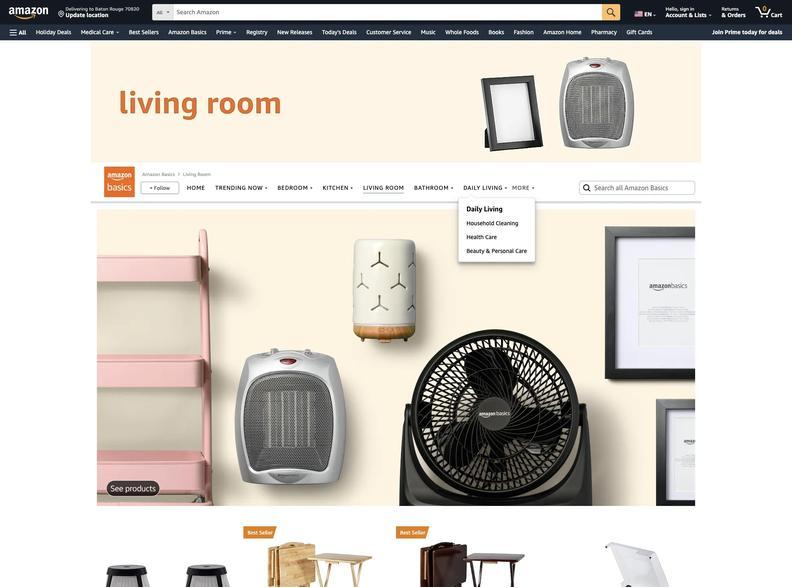 Task type: locate. For each thing, give the bounding box(es) containing it.
0 horizontal spatial seller
[[259, 529, 273, 536]]

basics
[[191, 29, 207, 35], [162, 171, 175, 177]]

& left orders
[[722, 11, 727, 18]]

70820
[[125, 6, 139, 12]]

music
[[421, 29, 436, 35]]

deals inside "holiday deals" link
[[57, 29, 71, 35]]

amazon basics
[[169, 29, 207, 35], [142, 171, 175, 177]]

today's
[[322, 29, 341, 35]]

0 horizontal spatial best
[[129, 29, 140, 35]]

amazon left home
[[544, 29, 565, 35]]

registry link
[[242, 26, 273, 38]]

all up sellers
[[157, 9, 163, 15]]

best for best seller link for amazon basics classic tv dinner rectangular folding tray table with storage rack, natural - set of 4 trays, 15"d x 19"w x 26"h image
[[248, 529, 258, 536]]

deals right the today's
[[343, 29, 357, 35]]

2 best seller link from the left
[[396, 526, 549, 538]]

best for best seller link corresponding to amazon basics classic tv dinner rectangular folding tray table with storage rack - 4-pack, espresso, 32.8"d x 21.38"w x 5.91"h image
[[400, 529, 411, 536]]

delivering
[[66, 6, 88, 12]]

whole foods link
[[441, 26, 484, 38]]

1 horizontal spatial amazon
[[169, 29, 190, 35]]

today
[[743, 29, 758, 35]]

prime
[[216, 29, 232, 35], [726, 29, 741, 35]]

1 horizontal spatial seller
[[412, 529, 426, 536]]

1 & from the left
[[689, 11, 694, 18]]

2 seller from the left
[[412, 529, 426, 536]]

basics up follow
[[162, 171, 175, 177]]

prime right 'join'
[[726, 29, 741, 35]]

join
[[713, 29, 724, 35]]

basics left prime link at the left top of the page
[[191, 29, 207, 35]]

amazon up +
[[142, 171, 160, 177]]

prime left registry
[[216, 29, 232, 35]]

&
[[689, 11, 694, 18], [722, 11, 727, 18]]

releases
[[290, 29, 313, 35]]

amazon basics right sellers
[[169, 29, 207, 35]]

best seller link for amazon basics classic tv dinner rectangular folding tray table with storage rack, natural - set of 4 trays, 15"d x 19"w x 26"h image
[[244, 526, 396, 538]]

deals
[[57, 29, 71, 35], [343, 29, 357, 35]]

whole foods
[[446, 29, 479, 35]]

en link
[[630, 2, 660, 22]]

amazon basics link up + follow
[[142, 171, 175, 177]]

all inside button
[[19, 29, 26, 36]]

0
[[763, 4, 767, 13]]

1 horizontal spatial prime
[[726, 29, 741, 35]]

1 vertical spatial amazon basics
[[142, 171, 175, 177]]

& inside the "returns & orders"
[[722, 11, 727, 18]]

amazon right sellers
[[169, 29, 190, 35]]

books link
[[484, 26, 509, 38]]

amazon for topmost amazon basics link
[[169, 29, 190, 35]]

best seller link up amazon basics classic tv dinner rectangular folding tray table with storage rack, natural - set of 4 trays, 15"d x 19"w x 26"h image
[[244, 526, 396, 538]]

0 vertical spatial all
[[157, 9, 163, 15]]

seller
[[259, 529, 273, 536], [412, 529, 426, 536]]

best
[[129, 29, 140, 35], [248, 529, 258, 536], [400, 529, 411, 536]]

all down amazon image
[[19, 29, 26, 36]]

best seller link up amazon basics classic tv dinner rectangular folding tray table with storage rack - 4-pack, espresso, 32.8"d x 21.38"w x 5.91"h image
[[396, 526, 549, 538]]

cards
[[638, 29, 653, 35]]

2 best seller from the left
[[400, 529, 426, 536]]

in
[[691, 6, 695, 12]]

basics inside amazon basics link
[[191, 29, 207, 35]]

deals inside today's deals link
[[343, 29, 357, 35]]

returns
[[722, 6, 739, 12]]

1 horizontal spatial &
[[722, 11, 727, 18]]

2 deals from the left
[[343, 29, 357, 35]]

best seller link
[[244, 526, 396, 538], [396, 526, 549, 538]]

new releases
[[278, 29, 313, 35]]

amazon
[[169, 29, 190, 35], [544, 29, 565, 35], [142, 171, 160, 177]]

0 horizontal spatial deals
[[57, 29, 71, 35]]

deals right holiday
[[57, 29, 71, 35]]

2 horizontal spatial best
[[400, 529, 411, 536]]

1 horizontal spatial deals
[[343, 29, 357, 35]]

amazon for the amazon home link
[[544, 29, 565, 35]]

1 vertical spatial all
[[19, 29, 26, 36]]

gift
[[627, 29, 637, 35]]

0 horizontal spatial &
[[689, 11, 694, 18]]

1 seller from the left
[[259, 529, 273, 536]]

0 horizontal spatial all
[[19, 29, 26, 36]]

amazon basics up + follow
[[142, 171, 175, 177]]

medical care link
[[76, 26, 124, 38]]

amazon basics classic tv dinner rectangular folding tray table with storage rack, natural - set of 4 trays, 15"d x 19"w x 26"h image
[[268, 542, 372, 587]]

1 horizontal spatial best seller
[[400, 529, 426, 536]]

amazon basics link right sellers
[[164, 26, 212, 38]]

lists
[[695, 11, 707, 18]]

customer
[[367, 29, 392, 35]]

room
[[198, 171, 211, 177]]

amazon basics inside the navigation navigation
[[169, 29, 207, 35]]

0 horizontal spatial basics
[[162, 171, 175, 177]]

foods
[[464, 29, 479, 35]]

registry
[[247, 29, 268, 35]]

all
[[157, 9, 163, 15], [19, 29, 26, 36]]

pharmacy link
[[587, 26, 622, 38]]

amazon basics replacement filter handheld vacuum, 2-pack image
[[98, 564, 237, 587]]

best inside the navigation navigation
[[129, 29, 140, 35]]

1 best seller from the left
[[248, 529, 273, 536]]

best seller
[[248, 529, 273, 536], [400, 529, 426, 536]]

books
[[489, 29, 505, 35]]

en
[[645, 11, 652, 18]]

deals for holiday deals
[[57, 29, 71, 35]]

& for account
[[689, 11, 694, 18]]

0 horizontal spatial best seller
[[248, 529, 273, 536]]

living room link
[[183, 171, 211, 177]]

+
[[150, 185, 153, 191]]

None submit
[[603, 4, 621, 20]]

1 best seller link from the left
[[244, 526, 396, 538]]

cart
[[772, 11, 783, 18]]

new
[[278, 29, 289, 35]]

2 horizontal spatial amazon
[[544, 29, 565, 35]]

Search all Amazon Basics search field
[[595, 181, 682, 195]]

2 & from the left
[[722, 11, 727, 18]]

sign
[[681, 6, 690, 12]]

hello, sign in
[[666, 6, 695, 12]]

fashion
[[514, 29, 534, 35]]

+ follow
[[150, 185, 170, 191]]

today's deals link
[[317, 26, 362, 38]]

holiday
[[36, 29, 56, 35]]

living room
[[183, 171, 211, 177]]

0 horizontal spatial prime
[[216, 29, 232, 35]]

0 vertical spatial amazon basics
[[169, 29, 207, 35]]

0 vertical spatial basics
[[191, 29, 207, 35]]

medical care
[[81, 29, 114, 35]]

update
[[66, 11, 85, 18]]

search image
[[583, 183, 592, 193]]

amazon basics link
[[164, 26, 212, 38], [142, 171, 175, 177]]

fashion link
[[509, 26, 539, 38]]

1 horizontal spatial basics
[[191, 29, 207, 35]]

amazon basics logo image
[[104, 167, 135, 197]]

1 horizontal spatial all
[[157, 9, 163, 15]]

1 horizontal spatial best
[[248, 529, 258, 536]]

delivering to baton rouge 70820 update location
[[66, 6, 139, 18]]

music link
[[417, 26, 441, 38]]

1 deals from the left
[[57, 29, 71, 35]]

& left lists
[[689, 11, 694, 18]]



Task type: describe. For each thing, give the bounding box(es) containing it.
orders
[[728, 11, 746, 18]]

service
[[393, 29, 412, 35]]

amazon home
[[544, 29, 582, 35]]

deals for today's deals
[[343, 29, 357, 35]]

home
[[567, 29, 582, 35]]

amazon basics classic tv dinner rectangular folding tray table with storage rack - 4-pack, espresso, 32.8"d x 21.38"w x 5.91"h image
[[420, 542, 525, 587]]

baton
[[95, 6, 108, 12]]

1 prime from the left
[[216, 29, 232, 35]]

account
[[666, 11, 688, 18]]

today's deals
[[322, 29, 357, 35]]

1 vertical spatial basics
[[162, 171, 175, 177]]

location
[[87, 11, 108, 18]]

best seller link for amazon basics classic tv dinner rectangular folding tray table with storage rack - 4-pack, espresso, 32.8"d x 21.38"w x 5.91"h image
[[396, 526, 549, 538]]

all button
[[6, 24, 30, 40]]

follow
[[154, 185, 170, 191]]

+ follow button
[[141, 182, 179, 194]]

none submit inside all search box
[[603, 4, 621, 20]]

best seller for amazon basics classic tv dinner rectangular folding tray table with storage rack, natural - set of 4 trays, 15"d x 19"w x 26"h image
[[248, 529, 273, 536]]

customer service
[[367, 29, 412, 35]]

0 vertical spatial amazon basics link
[[164, 26, 212, 38]]

medical
[[81, 29, 101, 35]]

sellers
[[142, 29, 159, 35]]

pharmacy
[[592, 29, 617, 35]]

best seller for amazon basics classic tv dinner rectangular folding tray table with storage rack - 4-pack, espresso, 32.8"d x 21.38"w x 5.91"h image
[[400, 529, 426, 536]]

for
[[760, 29, 767, 35]]

to
[[89, 6, 94, 12]]

hello,
[[666, 6, 679, 12]]

holiday deals
[[36, 29, 71, 35]]

gift cards link
[[622, 26, 663, 38]]

deals
[[769, 29, 783, 35]]

rouge
[[110, 6, 124, 12]]

join prime today for deals link
[[710, 27, 786, 37]]

1 vertical spatial amazon basics link
[[142, 171, 175, 177]]

customer service link
[[362, 26, 417, 38]]

holiday deals link
[[31, 26, 76, 38]]

join prime today for deals
[[713, 29, 783, 35]]

navigation navigation
[[0, 0, 793, 40]]

living
[[183, 171, 196, 177]]

All search field
[[152, 4, 621, 21]]

all inside search box
[[157, 9, 163, 15]]

Search Amazon text field
[[174, 4, 603, 20]]

seller for amazon basics classic tv dinner rectangular folding tray table with storage rack, natural - set of 4 trays, 15"d x 19"w x 26"h image
[[259, 529, 273, 536]]

0 horizontal spatial amazon
[[142, 171, 160, 177]]

amazon basics turntable record player with built-in speakers and bluetooth, desktop, black image
[[578, 542, 673, 587]]

account & lists
[[666, 11, 707, 18]]

2 prime from the left
[[726, 29, 741, 35]]

amazon image
[[9, 7, 48, 20]]

returns & orders
[[722, 6, 746, 18]]

& for returns
[[722, 11, 727, 18]]

new releases link
[[273, 26, 317, 38]]

best sellers link
[[124, 26, 164, 38]]

amazon home link
[[539, 26, 587, 38]]

best sellers
[[129, 29, 159, 35]]

seller for amazon basics classic tv dinner rectangular folding tray table with storage rack - 4-pack, espresso, 32.8"d x 21.38"w x 5.91"h image
[[412, 529, 426, 536]]

gift cards
[[627, 29, 653, 35]]

prime link
[[212, 26, 242, 38]]

whole
[[446, 29, 462, 35]]

care
[[102, 29, 114, 35]]



Task type: vqa. For each thing, say whether or not it's contained in the screenshot.
'New Releases'
yes



